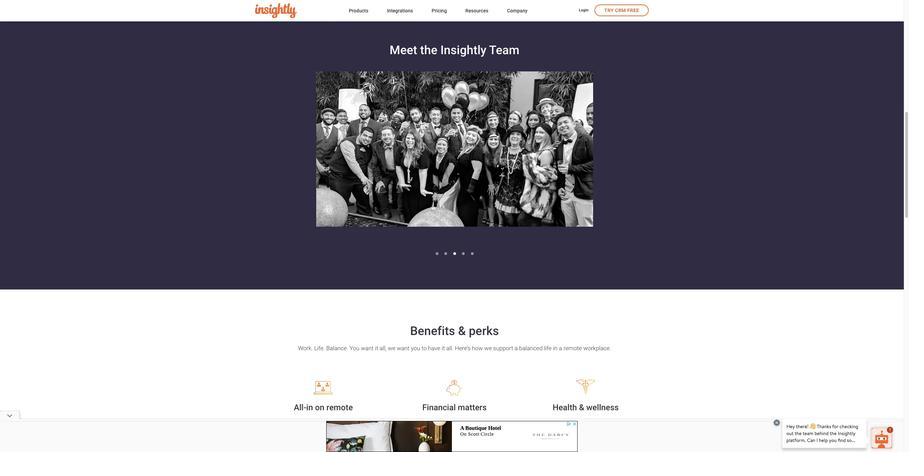 Task type: locate. For each thing, give the bounding box(es) containing it.
and down receive
[[551, 430, 561, 437]]

you'll
[[537, 421, 551, 428]]

insightly's workplace is 100% remote, but we're never out of touch. set up your home office with a $250 stipend, enjoy virtual events, wellness sessions, 
[[270, 421, 377, 453]]

remote
[[564, 345, 582, 352], [327, 403, 353, 413]]

210706 careers benefits icon health and wellness image
[[564, 380, 609, 397]]

1 vertical spatial wellness
[[312, 447, 335, 453]]

you
[[350, 345, 360, 352]]

as up coverage
[[634, 430, 640, 437]]

0 vertical spatial of
[[317, 430, 322, 437]]

account.
[[473, 438, 496, 445]]

meet
[[390, 43, 418, 57]]

balance.
[[327, 345, 349, 352]]

how
[[472, 345, 483, 352]]

0 horizontal spatial it
[[375, 345, 379, 352]]

perks
[[469, 324, 499, 339]]

0 vertical spatial wellness
[[587, 403, 619, 413]]

virtual
[[275, 447, 291, 453]]

insightly logo link
[[255, 3, 338, 18]]

workplace
[[298, 421, 324, 428]]

of inside insightly's workplace is 100% remote, but we're never out of touch. set up your home office with a $250 stipend, enjoy virtual events, wellness sessions,
[[317, 430, 322, 437]]

a up equity
[[446, 421, 449, 428]]

support
[[494, 345, 514, 352]]

insightly
[[441, 43, 487, 57], [406, 421, 428, 428]]

stipend,
[[338, 438, 359, 445]]

0 vertical spatial insightly
[[441, 43, 487, 57]]

1 horizontal spatial and
[[551, 430, 561, 437]]

a right balanced
[[559, 345, 563, 352]]

integrations
[[387, 8, 413, 13]]

financial
[[423, 403, 456, 413]]

1 horizontal spatial in
[[554, 345, 558, 352]]

0 vertical spatial as
[[634, 430, 640, 437]]

0 horizontal spatial life
[[545, 345, 552, 352]]

& right health
[[580, 403, 585, 413]]

in right balanced
[[554, 345, 558, 352]]

and
[[551, 430, 561, 437], [450, 438, 459, 445]]

offers
[[429, 421, 445, 428]]

pricing
[[432, 8, 447, 13]]

here's
[[455, 345, 471, 352]]

health & wellness
[[553, 403, 619, 413]]

1 horizontal spatial remote
[[564, 345, 582, 352]]

sessions,
[[337, 447, 361, 453]]

1 horizontal spatial it
[[442, 345, 445, 352]]

up
[[352, 430, 358, 437]]

0 horizontal spatial we
[[388, 345, 396, 352]]

pricing link
[[432, 6, 447, 16]]

it left all.
[[442, 345, 445, 352]]

remote left workplace.
[[564, 345, 582, 352]]

a right with
[[319, 438, 322, 445]]

in left on
[[307, 403, 313, 413]]

enjoy
[[360, 438, 374, 445]]

1 we from the left
[[388, 345, 396, 352]]

plan,
[[436, 438, 448, 445]]

1 want from the left
[[361, 345, 374, 352]]

dependents.
[[575, 447, 607, 453]]

equity
[[436, 430, 452, 437]]

0 vertical spatial and
[[551, 430, 561, 437]]

wellness up comprehensive
[[587, 403, 619, 413]]

0 horizontal spatial generous
[[410, 430, 435, 437]]

& up here's
[[459, 324, 466, 339]]

1 vertical spatial of
[[610, 438, 616, 445]]

1 vertical spatial and
[[450, 438, 459, 445]]

generous inside you'll receive comprehensive medical, dental, and vision plans; life insurance; as well as a generous proportion of coverage for dependents.
[[556, 438, 580, 445]]

210706 careers benefits icon remote workplace image
[[301, 380, 346, 397]]

products
[[349, 8, 369, 13]]

0 vertical spatial remote
[[564, 345, 582, 352]]

work. life. balance. you want it all, we want you to have it all. here's how we support a balanced life in a remote workplace.
[[298, 345, 612, 352]]

1 horizontal spatial &
[[580, 403, 585, 413]]

remote up 100%
[[327, 403, 353, 413]]

comprehensive
[[572, 421, 612, 428]]

0 horizontal spatial and
[[450, 438, 459, 445]]

0 vertical spatial in
[[554, 345, 558, 352]]

life
[[545, 345, 552, 352], [596, 430, 604, 437]]

a right support
[[515, 345, 518, 352]]

1 horizontal spatial wellness
[[587, 403, 619, 413]]

crm
[[616, 8, 627, 13]]

1 vertical spatial life
[[596, 430, 604, 437]]

plans;
[[579, 430, 595, 437]]

package,
[[453, 430, 477, 437]]

team
[[490, 43, 520, 57]]

1 vertical spatial &
[[580, 403, 585, 413]]

a right well
[[551, 438, 554, 445]]

of right out
[[317, 430, 322, 437]]

as right well
[[543, 438, 550, 445]]

insurance;
[[606, 430, 632, 437]]

receive
[[552, 421, 571, 428]]

we right all,
[[388, 345, 396, 352]]

1 vertical spatial insightly
[[406, 421, 428, 428]]

you
[[411, 345, 421, 352]]

of down "insurance;"
[[610, 438, 616, 445]]

wellness
[[587, 403, 619, 413], [312, 447, 335, 453]]

try crm free button
[[595, 4, 649, 16]]

1 vertical spatial as
[[543, 438, 550, 445]]

0 horizontal spatial want
[[361, 345, 374, 352]]

generous up for at the right of the page
[[556, 438, 580, 445]]

&
[[459, 324, 466, 339], [580, 403, 585, 413]]

want right you
[[361, 345, 374, 352]]

salary,
[[483, 421, 499, 428]]

want
[[361, 345, 374, 352], [397, 345, 410, 352]]

and inside insightly offers a competitive salary, a generous equity package, a 401(k) savings plan, and fsa account.
[[450, 438, 459, 445]]

want left you
[[397, 345, 410, 352]]

try
[[605, 8, 614, 13]]

of
[[317, 430, 322, 437], [610, 438, 616, 445]]

0 vertical spatial &
[[459, 324, 466, 339]]

in
[[554, 345, 558, 352], [307, 403, 313, 413]]

work.
[[298, 345, 313, 352]]

resources link
[[466, 6, 489, 16]]

life up proportion
[[596, 430, 604, 437]]

& for health
[[580, 403, 585, 413]]

1 horizontal spatial want
[[397, 345, 410, 352]]

is
[[326, 421, 330, 428]]

0 horizontal spatial &
[[459, 324, 466, 339]]

0 horizontal spatial in
[[307, 403, 313, 413]]

& for benefits
[[459, 324, 466, 339]]

it left all,
[[375, 345, 379, 352]]

login link
[[579, 8, 589, 14]]

0 horizontal spatial of
[[317, 430, 322, 437]]

a right salary,
[[501, 421, 504, 428]]

wellness down $250
[[312, 447, 335, 453]]

0 horizontal spatial wellness
[[312, 447, 335, 453]]

1 vertical spatial remote
[[327, 403, 353, 413]]

a up account.
[[478, 430, 481, 437]]

$250
[[323, 438, 337, 445]]

1 horizontal spatial of
[[610, 438, 616, 445]]

1 vertical spatial generous
[[556, 438, 580, 445]]

as
[[634, 430, 640, 437], [543, 438, 550, 445]]

generous inside insightly offers a competitive salary, a generous equity package, a 401(k) savings plan, and fsa account.
[[410, 430, 435, 437]]

0 horizontal spatial as
[[543, 438, 550, 445]]

1 horizontal spatial we
[[485, 345, 492, 352]]

0 horizontal spatial insightly
[[406, 421, 428, 428]]

0 horizontal spatial remote
[[327, 403, 353, 413]]

and left fsa
[[450, 438, 459, 445]]

1 horizontal spatial life
[[596, 430, 604, 437]]

we right how
[[485, 345, 492, 352]]

1 horizontal spatial generous
[[556, 438, 580, 445]]

coverage
[[617, 438, 641, 445]]

meet the insightly team
[[390, 43, 520, 57]]

for
[[566, 447, 573, 453]]

a
[[515, 345, 518, 352], [559, 345, 563, 352], [446, 421, 449, 428], [501, 421, 504, 428], [478, 430, 481, 437], [319, 438, 322, 445], [551, 438, 554, 445]]

life right balanced
[[545, 345, 552, 352]]

resources
[[466, 8, 489, 13]]

0 vertical spatial generous
[[410, 430, 435, 437]]

generous up savings
[[410, 430, 435, 437]]



Task type: vqa. For each thing, say whether or not it's contained in the screenshot.
BENEFITS
yes



Task type: describe. For each thing, give the bounding box(es) containing it.
medical,
[[614, 421, 636, 428]]

dental,
[[533, 430, 550, 437]]

balanced
[[520, 345, 543, 352]]

2 we from the left
[[485, 345, 492, 352]]

all,
[[380, 345, 387, 352]]

wellness inside insightly's workplace is 100% remote, but we're never out of touch. set up your home office with a $250 stipend, enjoy virtual events, wellness sessions,
[[312, 447, 335, 453]]

a inside you'll receive comprehensive medical, dental, and vision plans; life insurance; as well as a generous proportion of coverage for dependents.
[[551, 438, 554, 445]]

insightly inside insightly offers a competitive salary, a generous equity package, a 401(k) savings plan, and fsa account.
[[406, 421, 428, 428]]

of inside you'll receive comprehensive medical, dental, and vision plans; life insurance; as well as a generous proportion of coverage for dependents.
[[610, 438, 616, 445]]

all.
[[447, 345, 454, 352]]

matters
[[458, 403, 487, 413]]

insightly offers a competitive salary, a generous equity package, a 401(k) savings plan, and fsa account.
[[406, 421, 504, 445]]

life.
[[314, 345, 325, 352]]

1 it from the left
[[375, 345, 379, 352]]

0 vertical spatial life
[[545, 345, 552, 352]]

company
[[507, 8, 528, 13]]

the
[[421, 43, 438, 57]]

insightly logo image
[[255, 3, 297, 18]]

never
[[291, 430, 306, 437]]

company link
[[507, 6, 528, 16]]

1 horizontal spatial as
[[634, 430, 640, 437]]

events,
[[293, 447, 311, 453]]

insightly's
[[270, 421, 296, 428]]

a inside insightly's workplace is 100% remote, but we're never out of touch. set up your home office with a $250 stipend, enjoy virtual events, wellness sessions,
[[319, 438, 322, 445]]

health
[[553, 403, 577, 413]]

try crm free
[[605, 8, 640, 13]]

we're
[[276, 430, 290, 437]]

fsa
[[461, 438, 471, 445]]

savings
[[414, 438, 434, 445]]

competitive
[[451, 421, 481, 428]]

but
[[369, 421, 377, 428]]

set
[[342, 430, 350, 437]]

all-in on remote
[[294, 403, 353, 413]]

100%
[[332, 421, 346, 428]]

2 want from the left
[[397, 345, 410, 352]]

out
[[307, 430, 316, 437]]

login
[[579, 8, 589, 13]]

benefits & perks
[[411, 324, 499, 339]]

financial matters
[[423, 403, 487, 413]]

to
[[422, 345, 427, 352]]

on
[[315, 403, 325, 413]]

vision
[[563, 430, 578, 437]]

1 vertical spatial in
[[307, 403, 313, 413]]

2 it from the left
[[442, 345, 445, 352]]

free
[[628, 8, 640, 13]]

well
[[532, 438, 542, 445]]

with
[[306, 438, 317, 445]]

have
[[429, 345, 441, 352]]

integrations link
[[387, 6, 413, 16]]

touch.
[[324, 430, 340, 437]]

and inside you'll receive comprehensive medical, dental, and vision plans; life insurance; as well as a generous proportion of coverage for dependents.
[[551, 430, 561, 437]]

proportion
[[582, 438, 609, 445]]

all-
[[294, 403, 307, 413]]

workplace.
[[584, 345, 612, 352]]

life inside you'll receive comprehensive medical, dental, and vision plans; life insurance; as well as a generous proportion of coverage for dependents.
[[596, 430, 604, 437]]

401(k)
[[483, 430, 500, 437]]

1 horizontal spatial insightly
[[441, 43, 487, 57]]

office
[[290, 438, 305, 445]]

you'll receive comprehensive medical, dental, and vision plans; life insurance; as well as a generous proportion of coverage for dependents.
[[532, 421, 641, 453]]

your
[[360, 430, 371, 437]]

home
[[273, 438, 288, 445]]

benefits
[[411, 324, 456, 339]]

remote,
[[347, 421, 367, 428]]

products link
[[349, 6, 369, 16]]

try crm free link
[[595, 4, 649, 16]]

210706 careers benefits icon financial matters image
[[432, 380, 477, 397]]



